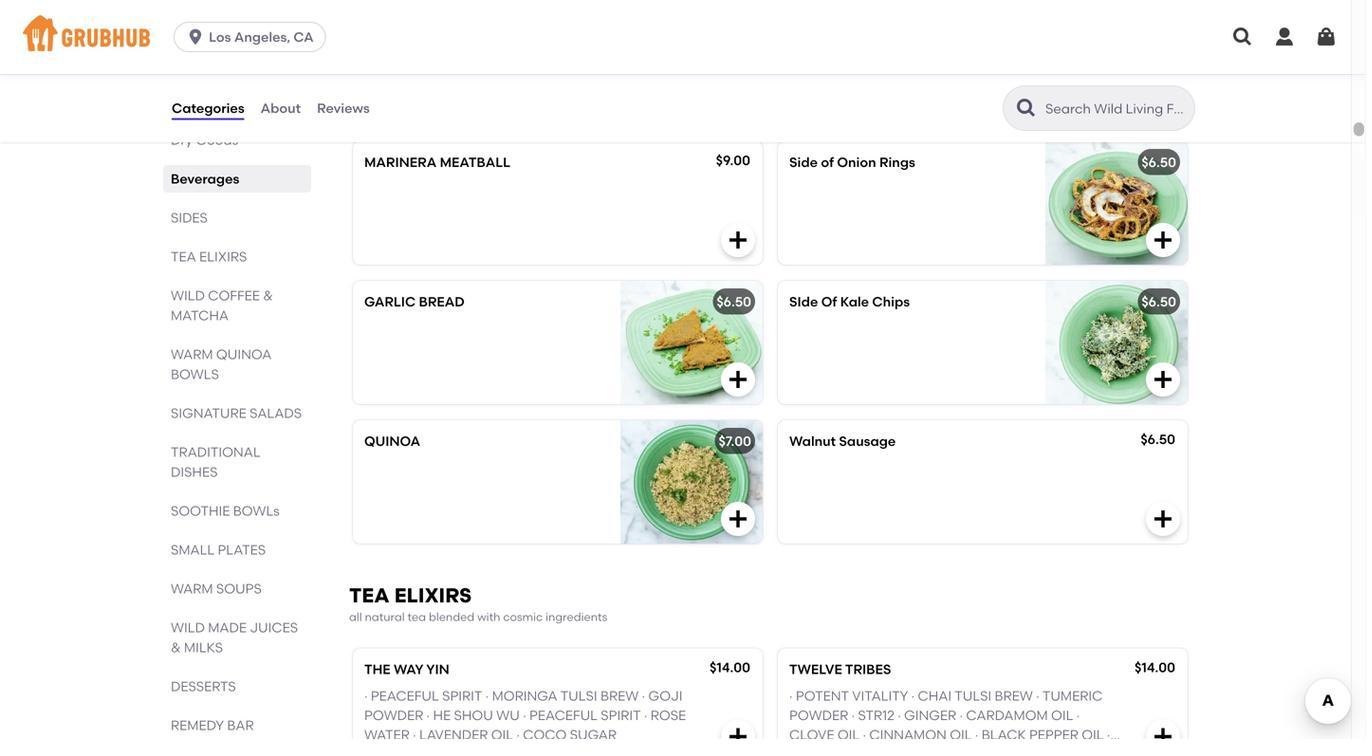 Task type: locate. For each thing, give the bounding box(es) containing it.
svg image
[[1232, 26, 1254, 48], [1273, 26, 1296, 48], [1315, 26, 1338, 48], [727, 229, 750, 251], [1152, 368, 1175, 391], [1152, 508, 1175, 530], [727, 725, 750, 739], [1152, 725, 1175, 739]]

$14.00 for · potent vitality ·  chai tulsi brew · tumeric powder · str12 · ginger · cardamom oil · clove oil · cinnamon oil · black pepper oil
[[1135, 659, 1176, 675]]

yin
[[426, 661, 450, 677]]

powder inside the · peaceful spirit ·  moringa tulsi brew · goji powder · he shou wu · peaceful spirit · rose water · lavender oil · coco sugar
[[364, 707, 423, 724]]

tumeric
[[1043, 688, 1103, 704]]

warm inside warm quinoa bowls
[[171, 346, 213, 362]]

1 horizontal spatial tulsi
[[955, 688, 992, 704]]

1 powder from the left
[[364, 707, 423, 724]]

oil down wu
[[491, 727, 513, 739]]

categories
[[172, 100, 244, 116]]

clove
[[789, 727, 834, 739]]

· up shou
[[486, 688, 489, 704]]

wild for &
[[171, 620, 205, 636]]

dishes
[[171, 464, 218, 480]]

1 vertical spatial spirit
[[601, 707, 641, 724]]

· left black on the right bottom
[[975, 727, 979, 739]]

· down str12
[[863, 727, 866, 739]]

tulsi up the sugar
[[560, 688, 597, 704]]

wild coffee & matcha
[[171, 287, 273, 324]]

1 wild from the top
[[171, 287, 205, 304]]

0 vertical spatial wild
[[171, 287, 205, 304]]

small
[[171, 542, 215, 558]]

0 horizontal spatial spirit
[[442, 688, 482, 704]]

1 horizontal spatial tea
[[349, 584, 390, 608]]

1 horizontal spatial elixirs
[[394, 584, 472, 608]]

· left tumeric
[[1036, 688, 1040, 704]]

0 vertical spatial &
[[263, 287, 273, 304]]

oil up pepper at the right bottom
[[1051, 707, 1073, 724]]

2 powder from the left
[[789, 707, 849, 724]]

2 tulsi from the left
[[955, 688, 992, 704]]

warm
[[171, 346, 213, 362], [171, 581, 213, 597]]

twelve
[[789, 661, 842, 677]]

lavender
[[419, 727, 488, 739]]

svg image for garlic bread
[[727, 368, 750, 391]]

reviews button
[[316, 74, 371, 142]]

peaceful down the way yin
[[371, 688, 439, 704]]

elixirs inside tea elixirs all natural tea blended with cosmic ingredients
[[394, 584, 472, 608]]

0 vertical spatial tea
[[171, 249, 196, 265]]

svg image
[[186, 28, 205, 46], [1152, 89, 1175, 112], [1152, 229, 1175, 251], [727, 368, 750, 391], [727, 508, 750, 530]]

milks
[[184, 640, 223, 656]]

$6.50 for side of onion rings
[[1142, 154, 1177, 170]]

0 vertical spatial elixirs
[[199, 249, 247, 265]]

2 warm from the top
[[171, 581, 213, 597]]

moringa
[[492, 688, 557, 704]]

rose
[[651, 707, 686, 724]]

oil
[[1051, 707, 1073, 724], [491, 727, 513, 739], [838, 727, 860, 739], [950, 727, 972, 739]]

0 horizontal spatial tulsi
[[560, 688, 597, 704]]

$7.00
[[719, 433, 751, 449]]

0 horizontal spatial quinoa
[[216, 346, 272, 362]]

$6.50 for garlic bread
[[717, 294, 751, 310]]

powder up clove
[[789, 707, 849, 724]]

1 horizontal spatial peaceful
[[529, 707, 598, 724]]

$14.00
[[710, 659, 751, 675], [1135, 659, 1176, 675]]

elixirs up tea
[[394, 584, 472, 608]]

& inside wild coffee & matcha
[[263, 287, 273, 304]]

1 horizontal spatial quinoa
[[364, 433, 420, 449]]

1 $14.00 from the left
[[710, 659, 751, 675]]

desserts
[[171, 678, 236, 695]]

· potent vitality ·  chai tulsi brew · tumeric powder · str12 · ginger · cardamom oil · clove oil · cinnamon oil · black pepper oil
[[789, 688, 1110, 739]]

& left milks
[[171, 640, 181, 656]]

elixirs up coffee
[[199, 249, 247, 265]]

quinoa image
[[621, 420, 763, 544]]

with
[[477, 610, 500, 624]]

the
[[364, 661, 391, 677]]

onion
[[837, 154, 876, 170]]

walnut sausage
[[789, 433, 896, 449]]

brew up the sugar
[[601, 688, 639, 704]]

1 horizontal spatial powder
[[789, 707, 849, 724]]

elixirs
[[199, 249, 247, 265], [394, 584, 472, 608]]

& inside the wild made juices & milks
[[171, 640, 181, 656]]

of
[[821, 294, 837, 310]]

marinera meatball
[[364, 154, 511, 170]]

2 wild from the top
[[171, 620, 205, 636]]

coffee
[[208, 287, 260, 304]]

wild inside wild coffee & matcha
[[171, 287, 205, 304]]

tea down sides
[[171, 249, 196, 265]]

water
[[364, 727, 410, 739]]

traditional dishes
[[171, 444, 261, 480]]

1 vertical spatial wild
[[171, 620, 205, 636]]

bread
[[419, 294, 465, 310]]

1 vertical spatial quinoa
[[364, 433, 420, 449]]

2 brew from the left
[[995, 688, 1033, 704]]

warm quinoa bowls
[[171, 346, 272, 382]]

1 horizontal spatial $14.00
[[1135, 659, 1176, 675]]

0 horizontal spatial brew
[[601, 688, 639, 704]]

0 horizontal spatial elixirs
[[199, 249, 247, 265]]

vitality
[[852, 688, 908, 704]]

main navigation navigation
[[0, 0, 1366, 74]]

spirit up the sugar
[[601, 707, 641, 724]]

small plates
[[171, 542, 266, 558]]

side of onion rings
[[789, 154, 915, 170]]

peaceful
[[371, 688, 439, 704], [529, 707, 598, 724]]

cardamom
[[966, 707, 1048, 724]]

str12
[[858, 707, 895, 724]]

1 vertical spatial warm
[[171, 581, 213, 597]]

0 horizontal spatial powder
[[364, 707, 423, 724]]

made
[[208, 620, 247, 636]]

spirit up shou
[[442, 688, 482, 704]]

$6.50
[[1142, 154, 1177, 170], [717, 294, 751, 310], [1142, 294, 1177, 310], [1141, 431, 1176, 447]]

brew inside "· potent vitality ·  chai tulsi brew · tumeric powder · str12 · ginger · cardamom oil · clove oil · cinnamon oil · black pepper oil"
[[995, 688, 1033, 704]]

warm up bowls
[[171, 346, 213, 362]]

remedy bar
[[171, 717, 254, 733]]

·
[[364, 688, 368, 704], [486, 688, 489, 704], [642, 688, 645, 704], [789, 688, 793, 704], [911, 688, 915, 704], [1036, 688, 1040, 704], [427, 707, 430, 724], [523, 707, 526, 724], [644, 707, 647, 724], [852, 707, 855, 724], [898, 707, 901, 724], [960, 707, 963, 724], [1077, 707, 1080, 724], [413, 727, 416, 739], [517, 727, 520, 739], [863, 727, 866, 739], [975, 727, 979, 739]]

2 $14.00 from the left
[[1135, 659, 1176, 675]]

soups
[[216, 581, 262, 597]]

side of kale chips
[[789, 294, 910, 310]]

wild inside the wild made juices & milks
[[171, 620, 205, 636]]

0 vertical spatial warm
[[171, 346, 213, 362]]

1 vertical spatial tea
[[349, 584, 390, 608]]

0 horizontal spatial $14.00
[[710, 659, 751, 675]]

powder inside "· potent vitality ·  chai tulsi brew · tumeric powder · str12 · ginger · cardamom oil · clove oil · cinnamon oil · black pepper oil"
[[789, 707, 849, 724]]

1 warm from the top
[[171, 346, 213, 362]]

0 vertical spatial peaceful
[[371, 688, 439, 704]]

1 tulsi from the left
[[560, 688, 597, 704]]

pow mein image
[[1046, 2, 1188, 125]]

soothie bowls
[[171, 503, 280, 519]]

tea up all
[[349, 584, 390, 608]]

oil down str12
[[838, 727, 860, 739]]

tulsi inside "· potent vitality ·  chai tulsi brew · tumeric powder · str12 · ginger · cardamom oil · clove oil · cinnamon oil · black pepper oil"
[[955, 688, 992, 704]]

elixirs for tea elixirs
[[199, 249, 247, 265]]

tulsi right chai
[[955, 688, 992, 704]]

ca
[[293, 29, 314, 45]]

sugar
[[570, 727, 617, 739]]

powder
[[364, 707, 423, 724], [789, 707, 849, 724]]

1 horizontal spatial &
[[263, 287, 273, 304]]

spirit
[[442, 688, 482, 704], [601, 707, 641, 724]]

side of onion rings image
[[1046, 141, 1188, 265]]

wild
[[171, 287, 205, 304], [171, 620, 205, 636]]

0 horizontal spatial &
[[171, 640, 181, 656]]

1 vertical spatial &
[[171, 640, 181, 656]]

wild for matcha
[[171, 287, 205, 304]]

$9.00
[[716, 152, 751, 168]]

walnut
[[789, 433, 836, 449]]

beverages
[[171, 171, 239, 187]]

brew up cardamom
[[995, 688, 1033, 704]]

· right water
[[413, 727, 416, 739]]

tulsi
[[560, 688, 597, 704], [955, 688, 992, 704]]

wild up milks
[[171, 620, 205, 636]]

blended
[[429, 610, 475, 624]]

tulsi inside the · peaceful spirit ·  moringa tulsi brew · goji powder · he shou wu · peaceful spirit · rose water · lavender oil · coco sugar
[[560, 688, 597, 704]]

brew
[[601, 688, 639, 704], [995, 688, 1033, 704]]

& right coffee
[[263, 287, 273, 304]]

wild up matcha
[[171, 287, 205, 304]]

0 horizontal spatial tea
[[171, 249, 196, 265]]

0 vertical spatial quinoa
[[216, 346, 272, 362]]

tea inside tea elixirs all natural tea blended with cosmic ingredients
[[349, 584, 390, 608]]

warm down small at left
[[171, 581, 213, 597]]

tea
[[171, 249, 196, 265], [349, 584, 390, 608]]

tulsi for cardamom
[[955, 688, 992, 704]]

· down the
[[364, 688, 368, 704]]

sides
[[171, 210, 208, 226]]

kale
[[840, 294, 869, 310]]

los angeles, ca
[[209, 29, 314, 45]]

peaceful up "coco" on the left of page
[[529, 707, 598, 724]]

1 horizontal spatial spirit
[[601, 707, 641, 724]]

powder up water
[[364, 707, 423, 724]]

1 brew from the left
[[601, 688, 639, 704]]

search icon image
[[1015, 97, 1038, 120]]

goji
[[649, 688, 683, 704]]

he
[[433, 707, 451, 724]]

tea for tea elixirs
[[171, 249, 196, 265]]

1 vertical spatial elixirs
[[394, 584, 472, 608]]

&
[[263, 287, 273, 304], [171, 640, 181, 656]]

all
[[349, 610, 362, 624]]

1 horizontal spatial brew
[[995, 688, 1033, 704]]

los
[[209, 29, 231, 45]]

tea for tea elixirs all natural tea blended with cosmic ingredients
[[349, 584, 390, 608]]

brew inside the · peaceful spirit ·  moringa tulsi brew · goji powder · he shou wu · peaceful spirit · rose water · lavender oil · coco sugar
[[601, 688, 639, 704]]

· up cinnamon
[[898, 707, 901, 724]]



Task type: describe. For each thing, give the bounding box(es) containing it.
· left chai
[[911, 688, 915, 704]]

ingredients
[[546, 610, 607, 624]]

$6.50 for side of kale chips
[[1142, 294, 1177, 310]]

about
[[261, 100, 301, 116]]

black
[[982, 727, 1026, 739]]

signature salads
[[171, 405, 302, 421]]

0 horizontal spatial peaceful
[[371, 688, 439, 704]]

side of kale chips image
[[1046, 281, 1188, 404]]

categories button
[[171, 74, 245, 142]]

oil inside the · peaceful spirit ·  moringa tulsi brew · goji powder · he shou wu · peaceful spirit · rose water · lavender oil · coco sugar
[[491, 727, 513, 739]]

garlic bread image
[[621, 281, 763, 404]]

salads
[[250, 405, 302, 421]]

svg image for side of onion rings
[[1152, 229, 1175, 251]]

svg image inside the los angeles, ca button
[[186, 28, 205, 46]]

cinnamon
[[869, 727, 947, 739]]

$14.00 for · peaceful spirit ·  moringa tulsi brew · goji powder · he shou wu · peaceful spirit · rose water · lavender oil · coco sugar
[[710, 659, 751, 675]]

tribes
[[845, 661, 891, 677]]

warm soups
[[171, 581, 262, 597]]

tea
[[408, 610, 426, 624]]

traditional
[[171, 444, 261, 460]]

side
[[789, 154, 818, 170]]

tea elixirs all natural tea blended with cosmic ingredients
[[349, 584, 607, 624]]

oil down ginger
[[950, 727, 972, 739]]

angeles,
[[234, 29, 290, 45]]

potent
[[796, 688, 849, 704]]

twelve tribes
[[789, 661, 891, 677]]

brew for tumeric
[[995, 688, 1033, 704]]

dry
[[171, 132, 193, 148]]

chai
[[918, 688, 952, 704]]

pepper
[[1029, 727, 1079, 739]]

tulsi for peaceful
[[560, 688, 597, 704]]

cosmic
[[503, 610, 543, 624]]

dry goods
[[171, 132, 238, 148]]

juices
[[250, 620, 298, 636]]

· down wu
[[517, 727, 520, 739]]

goods
[[196, 132, 238, 148]]

matcha
[[171, 307, 229, 324]]

"roasted" vegetables image
[[621, 2, 763, 125]]

quinoa inside warm quinoa bowls
[[216, 346, 272, 362]]

· left 'rose'
[[644, 707, 647, 724]]

signature
[[171, 405, 246, 421]]

natural
[[365, 610, 405, 624]]

marinera
[[364, 154, 437, 170]]

ginger
[[904, 707, 957, 724]]

chips
[[872, 294, 910, 310]]

of
[[821, 154, 834, 170]]

bowls
[[233, 503, 280, 519]]

· left str12
[[852, 707, 855, 724]]

warm for warm soups
[[171, 581, 213, 597]]

about button
[[260, 74, 302, 142]]

· left the goji
[[642, 688, 645, 704]]

powder for oil
[[789, 707, 849, 724]]

svg image for quinoa
[[727, 508, 750, 530]]

meatball
[[440, 154, 511, 170]]

coco
[[523, 727, 567, 739]]

garlic
[[364, 294, 416, 310]]

bowls
[[171, 366, 219, 382]]

plates
[[218, 542, 266, 558]]

reviews
[[317, 100, 370, 116]]

1 vertical spatial peaceful
[[529, 707, 598, 724]]

soothie
[[171, 503, 230, 519]]

· peaceful spirit ·  moringa tulsi brew · goji powder · he shou wu · peaceful spirit · rose water · lavender oil · coco sugar
[[364, 688, 686, 739]]

bar
[[227, 717, 254, 733]]

the way yin
[[364, 661, 450, 677]]

remedy
[[171, 717, 224, 733]]

garlic bread
[[364, 294, 465, 310]]

0 vertical spatial spirit
[[442, 688, 482, 704]]

· right wu
[[523, 707, 526, 724]]

· right ginger
[[960, 707, 963, 724]]

· left he
[[427, 707, 430, 724]]

· left potent
[[789, 688, 793, 704]]

warm for warm quinoa bowls
[[171, 346, 213, 362]]

elixirs for tea elixirs all natural tea blended with cosmic ingredients
[[394, 584, 472, 608]]

Search Wild Living Foods search field
[[1044, 100, 1189, 118]]

los angeles, ca button
[[174, 22, 334, 52]]

tea elixirs
[[171, 249, 247, 265]]

way
[[394, 661, 424, 677]]

powder for water
[[364, 707, 423, 724]]

rings
[[880, 154, 915, 170]]

brew for goji
[[601, 688, 639, 704]]

wu
[[496, 707, 520, 724]]

· down tumeric
[[1077, 707, 1080, 724]]

side
[[789, 294, 818, 310]]

shou
[[454, 707, 493, 724]]

sausage
[[839, 433, 896, 449]]

wild made juices & milks
[[171, 620, 298, 656]]



Task type: vqa. For each thing, say whether or not it's contained in the screenshot.
"CHAI"
yes



